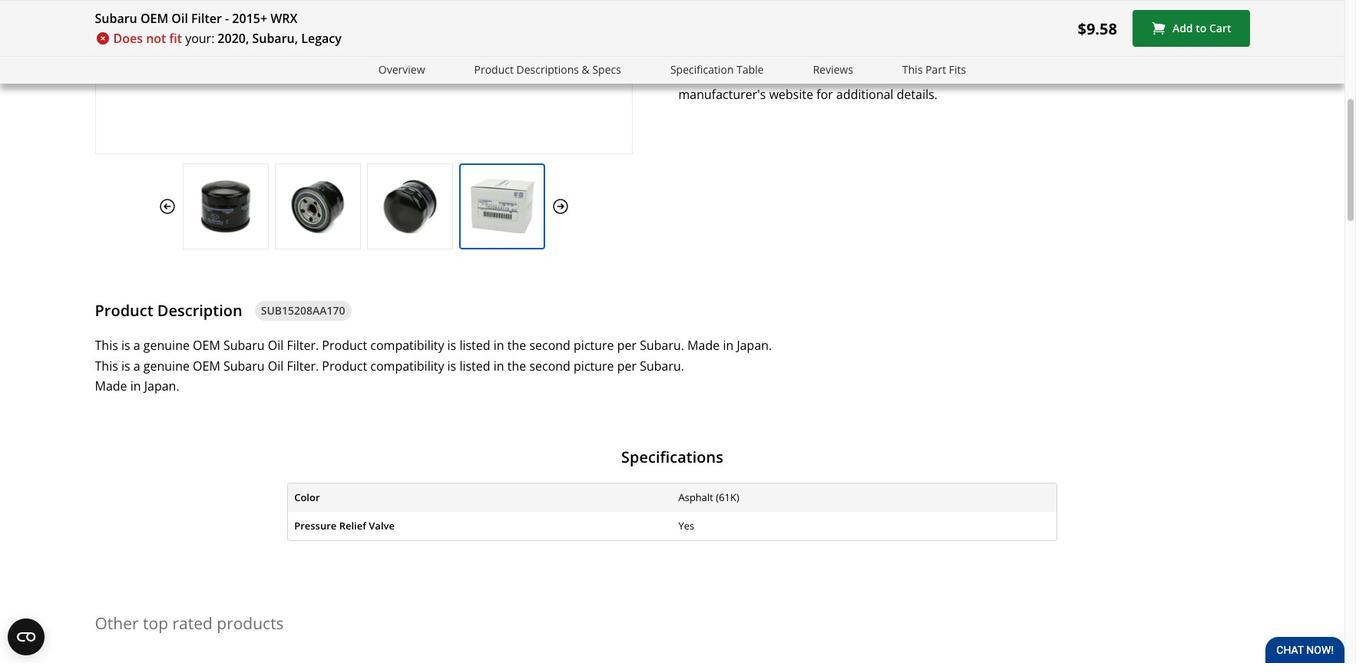 Task type: vqa. For each thing, say whether or not it's contained in the screenshot.
Go to left Image
yes



Task type: locate. For each thing, give the bounding box(es) containing it.
1 horizontal spatial japan.
[[737, 337, 772, 354]]

1 vertical spatial listed
[[460, 358, 490, 375]]

1 vertical spatial per
[[617, 358, 637, 375]]

0 vertical spatial picture
[[574, 337, 614, 354]]

not
[[146, 30, 166, 47]]

open widget image
[[8, 619, 45, 656]]

carries
[[959, 66, 998, 83]]

1 vertical spatial the
[[508, 358, 526, 375]]

1 vertical spatial compatibility
[[370, 358, 444, 375]]

this inside this part is new and carries a full manufacturer warranty. see manufacturer's website for additional details.
[[842, 66, 865, 83]]

0 vertical spatial subaru
[[95, 10, 137, 27]]

a inside this part is new and carries a full manufacturer warranty. see manufacturer's website for additional details.
[[1001, 66, 1008, 83]]

1 vertical spatial second
[[530, 358, 571, 375]]

0 vertical spatial the
[[508, 337, 526, 354]]

product
[[474, 62, 514, 77], [95, 300, 153, 321], [322, 337, 367, 354], [322, 358, 367, 375]]

description
[[157, 300, 243, 321]]

other top rated products
[[95, 613, 284, 635]]

0 vertical spatial a
[[1001, 66, 1008, 83]]

0 vertical spatial oem
[[140, 10, 168, 27]]

genuine
[[143, 337, 190, 354], [143, 358, 190, 375]]

add to cart
[[1173, 21, 1232, 36]]

per
[[617, 337, 637, 354], [617, 358, 637, 375]]

this for is
[[95, 337, 118, 354]]

0 vertical spatial genuine
[[143, 337, 190, 354]]

0 horizontal spatial japan.
[[144, 378, 179, 395]]

go to right image image
[[551, 197, 570, 216]]

specifications
[[621, 447, 724, 468]]

-
[[225, 10, 229, 27]]

part
[[868, 66, 892, 83]]

1 vertical spatial filter.
[[287, 358, 319, 375]]

specification table
[[670, 62, 764, 77]]

0 vertical spatial second
[[530, 337, 571, 354]]

in
[[494, 337, 504, 354], [723, 337, 734, 354], [494, 358, 504, 375], [130, 378, 141, 395]]

the
[[508, 337, 526, 354], [508, 358, 526, 375]]

product descriptions & specs
[[474, 62, 621, 77]]

0 vertical spatial made
[[688, 337, 720, 354]]

additional
[[836, 86, 894, 103]]

japan.
[[737, 337, 772, 354], [144, 378, 179, 395]]

1 vertical spatial oil
[[268, 337, 284, 354]]

2 vertical spatial oil
[[268, 358, 284, 375]]

does
[[113, 30, 143, 47]]

1 horizontal spatial made
[[688, 337, 720, 354]]

oil
[[172, 10, 188, 27], [268, 337, 284, 354], [268, 358, 284, 375]]

descriptions
[[517, 62, 579, 77]]

picture
[[574, 337, 614, 354], [574, 358, 614, 375]]

2 compatibility from the top
[[370, 358, 444, 375]]

0 vertical spatial subaru.
[[640, 337, 684, 354]]

made
[[688, 337, 720, 354], [95, 378, 127, 395]]

specification
[[670, 62, 734, 77]]

filter.
[[287, 337, 319, 354], [287, 358, 319, 375]]

add
[[1173, 21, 1193, 36]]

relief
[[339, 519, 366, 533]]

oem
[[140, 10, 168, 27], [193, 337, 220, 354], [193, 358, 220, 375]]

a
[[1001, 66, 1008, 83], [133, 337, 140, 354], [133, 358, 140, 375]]

second
[[530, 337, 571, 354], [530, 358, 571, 375]]

fits
[[949, 62, 966, 77]]

1 vertical spatial japan.
[[144, 378, 179, 395]]

0 vertical spatial compatibility
[[370, 337, 444, 354]]

legacy
[[301, 30, 342, 47]]

valve
[[369, 519, 395, 533]]

pressure relief valve
[[294, 519, 395, 533]]

1 vertical spatial oem
[[193, 337, 220, 354]]

1 vertical spatial subaru.
[[640, 358, 684, 375]]

this is a genuine oem subaru oil filter.  product compatibility is listed in the second picture per subaru.  made in japan. this is a genuine oem subaru oil filter.  product compatibility is listed in the second picture per subaru. made in japan.
[[95, 337, 772, 395]]

1 subaru. from the top
[[640, 337, 684, 354]]

is
[[895, 66, 904, 83], [121, 337, 130, 354], [447, 337, 456, 354], [121, 358, 130, 375], [447, 358, 456, 375]]

overview link
[[379, 61, 425, 79]]

your:
[[185, 30, 215, 47]]

sub15208aa170
[[261, 303, 345, 318]]

0 vertical spatial listed
[[460, 337, 490, 354]]

product description
[[95, 300, 243, 321]]

pressure
[[294, 519, 337, 533]]

is inside this part is new and carries a full manufacturer warranty. see manufacturer's website for additional details.
[[895, 66, 904, 83]]

1 second from the top
[[530, 337, 571, 354]]

top
[[143, 613, 168, 635]]

&
[[582, 62, 590, 77]]

2 per from the top
[[617, 358, 637, 375]]

this for part
[[903, 62, 923, 77]]

full
[[1011, 66, 1029, 83]]

2020,
[[218, 30, 249, 47]]

1 filter. from the top
[[287, 337, 319, 354]]

1 picture from the top
[[574, 337, 614, 354]]

sub15208aa170 oem subaru oil filter - 2015-2020 wrx, image
[[183, 179, 268, 234], [275, 179, 360, 234], [368, 179, 452, 234], [460, 179, 544, 234]]

product descriptions & specs link
[[474, 61, 621, 79]]

subaru
[[95, 10, 137, 27], [224, 337, 265, 354], [224, 358, 265, 375]]

0 vertical spatial per
[[617, 337, 637, 354]]

this
[[903, 62, 923, 77], [842, 66, 865, 83], [95, 337, 118, 354], [95, 358, 118, 375]]

details.
[[897, 86, 938, 103]]

part
[[926, 62, 946, 77]]

1 vertical spatial made
[[95, 378, 127, 395]]

compatibility
[[370, 337, 444, 354], [370, 358, 444, 375]]

4 sub15208aa170 oem subaru oil filter - 2015-2020 wrx, image from the left
[[460, 179, 544, 234]]

2 filter. from the top
[[287, 358, 319, 375]]

rated
[[172, 613, 213, 635]]

website
[[769, 86, 814, 103]]

subaru.
[[640, 337, 684, 354], [640, 358, 684, 375]]

listed
[[460, 337, 490, 354], [460, 358, 490, 375]]

filter
[[191, 10, 222, 27]]

2 the from the top
[[508, 358, 526, 375]]

1 vertical spatial picture
[[574, 358, 614, 375]]

1 compatibility from the top
[[370, 337, 444, 354]]

add to cart button
[[1133, 10, 1250, 47]]

2 subaru. from the top
[[640, 358, 684, 375]]

1 vertical spatial genuine
[[143, 358, 190, 375]]

0 vertical spatial filter.
[[287, 337, 319, 354]]

1 vertical spatial subaru
[[224, 337, 265, 354]]



Task type: describe. For each thing, give the bounding box(es) containing it.
2 genuine from the top
[[143, 358, 190, 375]]

does not fit your: 2020, subaru, legacy
[[113, 30, 342, 47]]

manufacturer
[[1032, 66, 1111, 83]]

1 per from the top
[[617, 337, 637, 354]]

for
[[817, 86, 833, 103]]

warranty:
[[777, 66, 838, 83]]

this part fits
[[903, 62, 966, 77]]

wrx
[[271, 10, 298, 27]]

2 vertical spatial oem
[[193, 358, 220, 375]]

this part is new and carries a full manufacturer warranty. see manufacturer's website for additional details.
[[679, 66, 1193, 103]]

go to left image image
[[158, 197, 176, 216]]

0 vertical spatial oil
[[172, 10, 188, 27]]

reviews
[[813, 62, 853, 77]]

overview
[[379, 62, 425, 77]]

manufacturer's warranty:
[[679, 66, 838, 83]]

to
[[1196, 21, 1207, 36]]

2 vertical spatial a
[[133, 358, 140, 375]]

this for part
[[842, 66, 865, 83]]

manufacturer's
[[679, 66, 773, 83]]

0 horizontal spatial made
[[95, 378, 127, 395]]

yes
[[679, 519, 695, 533]]

products
[[217, 613, 284, 635]]

warranty.
[[1115, 66, 1169, 83]]

cart
[[1210, 21, 1232, 36]]

$9.58
[[1078, 18, 1118, 39]]

specification table link
[[670, 61, 764, 79]]

1 vertical spatial a
[[133, 337, 140, 354]]

see
[[1172, 66, 1193, 83]]

1 listed from the top
[[460, 337, 490, 354]]

manufacturer's
[[679, 86, 766, 103]]

2 second from the top
[[530, 358, 571, 375]]

new
[[907, 66, 931, 83]]

fit
[[169, 30, 182, 47]]

2 vertical spatial subaru
[[224, 358, 265, 375]]

subaru oem oil filter - 2015+ wrx
[[95, 10, 298, 27]]

this part fits link
[[903, 61, 966, 79]]

2 sub15208aa170 oem subaru oil filter - 2015-2020 wrx, image from the left
[[275, 179, 360, 234]]

subaru,
[[252, 30, 298, 47]]

2 listed from the top
[[460, 358, 490, 375]]

1 genuine from the top
[[143, 337, 190, 354]]

2 picture from the top
[[574, 358, 614, 375]]

1 the from the top
[[508, 337, 526, 354]]

asphalt
[[679, 491, 714, 505]]

specs
[[593, 62, 621, 77]]

and
[[934, 66, 956, 83]]

other
[[95, 613, 139, 635]]

2015+
[[232, 10, 267, 27]]

1 sub15208aa170 oem subaru oil filter - 2015-2020 wrx, image from the left
[[183, 179, 268, 234]]

color
[[294, 491, 320, 505]]

asphalt (61k)
[[679, 491, 740, 505]]

(61k)
[[716, 491, 740, 505]]

3 sub15208aa170 oem subaru oil filter - 2015-2020 wrx, image from the left
[[368, 179, 452, 234]]

0 vertical spatial japan.
[[737, 337, 772, 354]]

reviews link
[[813, 61, 853, 79]]

table
[[737, 62, 764, 77]]



